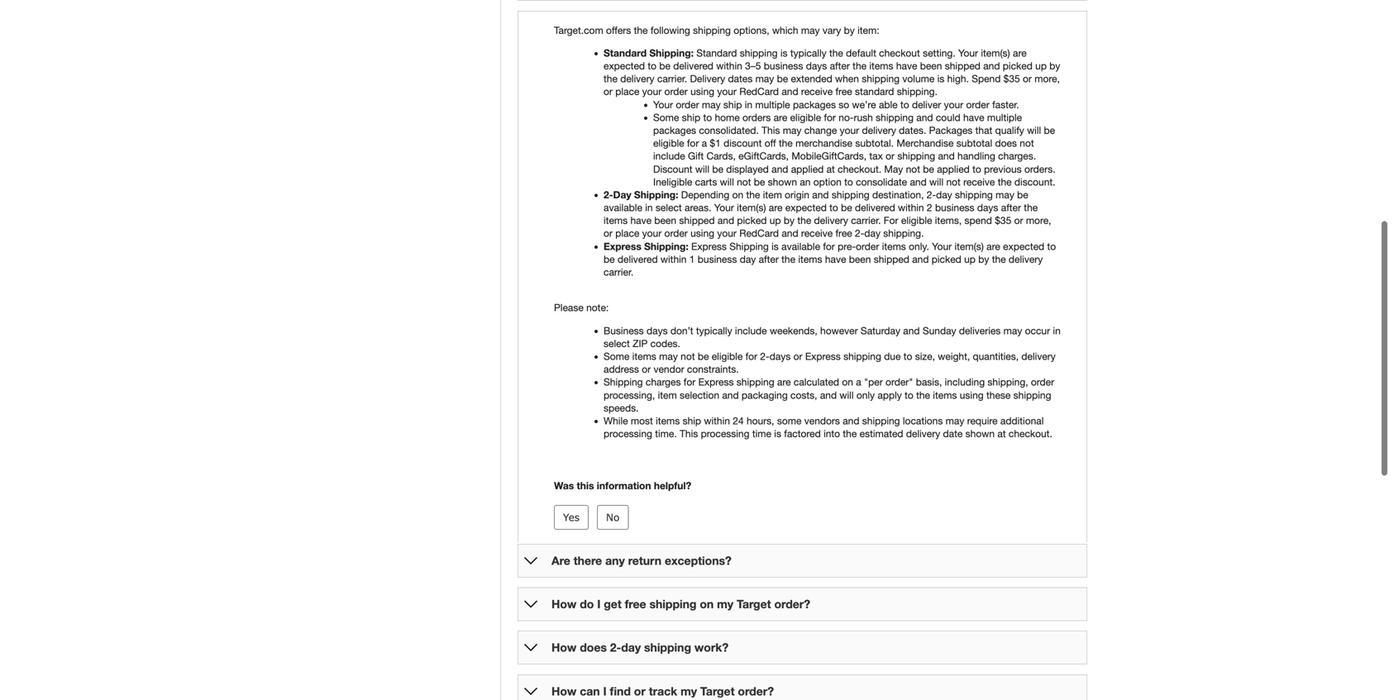 Task type: describe. For each thing, give the bounding box(es) containing it.
depending
[[681, 186, 729, 197]]

expected inside depending on the item origin and shipping destination, 2-day shipping may be available in select areas. your item(s) are expected to be delivered within 2 business days after the items have been shipped and picked up by the delivery carrier. for eligible items, spend $35 or more, or place your order using your redcard and receive free 2-day shipping.
[[785, 198, 827, 210]]

the down standard shipping:
[[604, 70, 618, 81]]

2
[[927, 198, 932, 210]]

your up could
[[944, 95, 963, 107]]

only. your
[[909, 237, 952, 249]]

free inside standard shipping is typically the default checkout setting. your item(s) are expected to be delivered within 3–5 business days after the items have been shipped and picked up by the delivery carrier. delivery dates may be extended when shipping volume is high. spend $35 or more, or place your order using your redcard and receive free standard shipping. your order may ship in multiple packages so we're able to deliver your order faster. some ship to home orders are eligible for no-rush shipping and could have multiple packages consolidated. this may change your delivery dates. packages that qualify will be eligible for a $1 discount off the merchandise subtotal. merchandise subtotal does not include gift cards, egiftcards, mobilegiftcards, tax or shipping and handling charges. discount will be displayed and applied at checkout. may not be applied to previous orders. ineligible carts will not be shown an option to consolidate and will not receive the discount.
[[835, 82, 852, 94]]

and up 'destination,'
[[910, 173, 927, 184]]

items inside standard shipping is typically the default checkout setting. your item(s) are expected to be delivered within 3–5 business days after the items have been shipped and picked up by the delivery carrier. delivery dates may be extended when shipping volume is high. spend $35 or more, or place your order using your redcard and receive free standard shipping. your order may ship in multiple packages so we're able to deliver your order faster. some ship to home orders are eligible for no-rush shipping and could have multiple packages consolidated. this may change your delivery dates. packages that qualify will be eligible for a $1 discount off the merchandise subtotal. merchandise subtotal does not include gift cards, egiftcards, mobilegiftcards, tax or shipping and handling charges. discount will be displayed and applied at checkout. may not be applied to previous orders. ineligible carts will not be shown an option to consolidate and will not receive the discount.
[[869, 57, 893, 68]]

saturday
[[861, 321, 900, 333]]

shown inside please note: business days don't typically include weekends, however saturday and sunday deliveries may occur in select zip codes. some items may not be eligible for 2-days or express shipping due to size, weight, quantities, delivery address or vendor constraints. shipping charges for express shipping are calculated on a "per order" basis, including shipping, order processing, item selection and packaging costs, and will only apply to the items using these shipping speeds. while most items ship within 24 hours, some vendors and shipping locations may require additional processing time. this processing time is factored into the estimated delivery date shown at checkout.
[[965, 425, 995, 436]]

time
[[752, 425, 771, 436]]

egiftcards,
[[738, 147, 789, 158]]

shipping up the packaging
[[737, 373, 774, 385]]

this
[[577, 477, 594, 488]]

on inside depending on the item origin and shipping destination, 2-day shipping may be available in select areas. your item(s) are expected to be delivered within 2 business days after the items have been shipped and picked up by the delivery carrier. for eligible items, spend $35 or more, or place your order using your redcard and receive free 2-day shipping.
[[732, 186, 743, 197]]

circle arrow e image for how can i find or track my target order?
[[524, 682, 537, 695]]

basis,
[[916, 373, 942, 385]]

consolidated.
[[699, 121, 759, 133]]

to inside depending on the item origin and shipping destination, 2-day shipping may be available in select areas. your item(s) are expected to be delivered within 2 business days after the items have been shipped and picked up by the delivery carrier. for eligible items, spend $35 or more, or place your order using your redcard and receive free 2-day shipping.
[[829, 198, 838, 210]]

track
[[649, 681, 677, 695]]

the down origin
[[797, 211, 811, 223]]

at inside please note: business days don't typically include weekends, however saturday and sunday deliveries may occur in select zip codes. some items may not be eligible for 2-days or express shipping due to size, weight, quantities, delivery address or vendor constraints. shipping charges for express shipping are calculated on a "per order" basis, including shipping, order processing, item selection and packaging costs, and will only apply to the items using these shipping speeds. while most items ship within 24 hours, some vendors and shipping locations may require additional processing time. this processing time is factored into the estimated delivery date shown at checkout.
[[997, 425, 1006, 436]]

shipping. inside standard shipping is typically the default checkout setting. your item(s) are expected to be delivered within 3–5 business days after the items have been shipped and picked up by the delivery carrier. delivery dates may be extended when shipping volume is high. spend $35 or more, or place your order using your redcard and receive free standard shipping. your order may ship in multiple packages so we're able to deliver your order faster. some ship to home orders are eligible for no-rush shipping and could have multiple packages consolidated. this may change your delivery dates. packages that qualify will be eligible for a $1 discount off the merchandise subtotal. merchandise subtotal does not include gift cards, egiftcards, mobilegiftcards, tax or shipping and handling charges. discount will be displayed and applied at checkout. may not be applied to previous orders. ineligible carts will not be shown an option to consolidate and will not receive the discount.
[[897, 82, 938, 94]]

how does 2-day shipping work? link
[[551, 638, 729, 651]]

checkout
[[879, 44, 920, 55]]

1 vertical spatial order?
[[738, 681, 774, 695]]

how do i get free shipping on my target order? link
[[551, 594, 810, 608]]

items down for
[[882, 237, 906, 249]]

have inside depending on the item origin and shipping destination, 2-day shipping may be available in select areas. your item(s) are expected to be delivered within 2 business days after the items have been shipped and picked up by the delivery carrier. for eligible items, spend $35 or more, or place your order using your redcard and receive free 2-day shipping.
[[630, 211, 652, 223]]

picked for order
[[932, 250, 961, 262]]

exceptions?
[[665, 551, 732, 564]]

in inside depending on the item origin and shipping destination, 2-day shipping may be available in select areas. your item(s) are expected to be delivered within 2 business days after the items have been shipped and picked up by the delivery carrier. for eligible items, spend $35 or more, or place your order using your redcard and receive free 2-day shipping.
[[645, 198, 653, 210]]

ineligible
[[653, 173, 692, 184]]

shipping. inside depending on the item origin and shipping destination, 2-day shipping may be available in select areas. your item(s) are expected to be delivered within 2 business days after the items have been shipped and picked up by the delivery carrier. for eligible items, spend $35 or more, or place your order using your redcard and receive free 2-day shipping.
[[883, 224, 924, 236]]

$1
[[710, 134, 721, 146]]

been for day
[[849, 250, 871, 262]]

days inside standard shipping is typically the default checkout setting. your item(s) are expected to be delivered within 3–5 business days after the items have been shipped and picked up by the delivery carrier. delivery dates may be extended when shipping volume is high. spend $35 or more, or place your order using your redcard and receive free standard shipping. your order may ship in multiple packages so we're able to deliver your order faster. some ship to home orders are eligible for no-rush shipping and could have multiple packages consolidated. this may change your delivery dates. packages that qualify will be eligible for a $1 discount off the merchandise subtotal. merchandise subtotal does not include gift cards, egiftcards, mobilegiftcards, tax or shipping and handling charges. discount will be displayed and applied at checkout. may not be applied to previous orders. ineligible carts will not be shown an option to consolidate and will not receive the discount.
[[806, 57, 827, 68]]

do
[[580, 594, 594, 608]]

and down extended
[[782, 82, 798, 94]]

at inside standard shipping is typically the default checkout setting. your item(s) are expected to be delivered within 3–5 business days after the items have been shipped and picked up by the delivery carrier. delivery dates may be extended when shipping volume is high. spend $35 or more, or place your order using your redcard and receive free standard shipping. your order may ship in multiple packages so we're able to deliver your order faster. some ship to home orders are eligible for no-rush shipping and could have multiple packages consolidated. this may change your delivery dates. packages that qualify will be eligible for a $1 discount off the merchandise subtotal. merchandise subtotal does not include gift cards, egiftcards, mobilegiftcards, tax or shipping and handling charges. discount will be displayed and applied at checkout. may not be applied to previous orders. ineligible carts will not be shown an option to consolidate and will not receive the discount.
[[826, 160, 835, 171]]

orders
[[743, 108, 771, 120]]

require
[[967, 412, 998, 423]]

0 horizontal spatial multiple
[[755, 95, 790, 107]]

discount
[[724, 134, 762, 146]]

spend
[[972, 70, 1001, 81]]

for up change at the top
[[824, 108, 836, 120]]

0 vertical spatial packages
[[793, 95, 836, 107]]

able
[[879, 95, 898, 107]]

be down discount.
[[1017, 186, 1028, 197]]

so
[[839, 95, 849, 107]]

to right due
[[904, 347, 912, 359]]

how for how does 2-day shipping work?
[[551, 638, 577, 651]]

1 vertical spatial receive
[[963, 173, 995, 184]]

may up home
[[702, 95, 721, 107]]

may left occur
[[1003, 321, 1022, 333]]

deliver
[[912, 95, 941, 107]]

i for can
[[603, 681, 607, 695]]

order"
[[886, 373, 913, 385]]

target.com offers the following shipping options, which may vary by item:
[[554, 21, 879, 33]]

hours,
[[747, 412, 774, 423]]

don't
[[670, 321, 693, 333]]

order inside express shipping is available for pre-order items only. your item(s) are expected to be delivered within 1 business day after the items have been shipped and picked up by the delivery carrier.
[[856, 237, 879, 249]]

order inside depending on the item origin and shipping destination, 2-day shipping may be available in select areas. your item(s) are expected to be delivered within 2 business days after the items have been shipped and picked up by the delivery carrier. for eligible items, spend $35 or more, or place your order using your redcard and receive free 2-day shipping.
[[664, 224, 688, 236]]

shipping down the option
[[832, 186, 870, 197]]

within inside please note: business days don't typically include weekends, however saturday and sunday deliveries may occur in select zip codes. some items may not be eligible for 2-days or express shipping due to size, weight, quantities, delivery address or vendor constraints. shipping charges for express shipping are calculated on a "per order" basis, including shipping, order processing, item selection and packaging costs, and will only apply to the items using these shipping speeds. while most items ship within 24 hours, some vendors and shipping locations may require additional processing time. this processing time is factored into the estimated delivery date shown at checkout.
[[704, 412, 730, 423]]

and down origin
[[782, 224, 798, 236]]

areas.
[[685, 198, 711, 210]]

we're
[[852, 95, 876, 107]]

have down checkout
[[896, 57, 917, 68]]

the right into
[[843, 425, 857, 436]]

costs,
[[790, 386, 817, 398]]

been inside depending on the item origin and shipping destination, 2-day shipping may be available in select areas. your item(s) are expected to be delivered within 2 business days after the items have been shipped and picked up by the delivery carrier. for eligible items, spend $35 or more, or place your order using your redcard and receive free 2-day shipping.
[[654, 211, 676, 223]]

checkout. inside please note: business days don't typically include weekends, however saturday and sunday deliveries may occur in select zip codes. some items may not be eligible for 2-days or express shipping due to size, weight, quantities, delivery address or vendor constraints. shipping charges for express shipping are calculated on a "per order" basis, including shipping, order processing, item selection and packaging costs, and will only apply to the items using these shipping speeds. while most items ship within 24 hours, some vendors and shipping locations may require additional processing time. this processing time is factored into the estimated delivery date shown at checkout.
[[1009, 425, 1052, 436]]

1 vertical spatial target
[[700, 681, 735, 695]]

option
[[813, 173, 842, 184]]

typically inside please note: business days don't typically include weekends, however saturday and sunday deliveries may occur in select zip codes. some items may not be eligible for 2-days or express shipping due to size, weight, quantities, delivery address or vendor constraints. shipping charges for express shipping are calculated on a "per order" basis, including shipping, order processing, item selection and packaging costs, and will only apply to the items using these shipping speeds. while most items ship within 24 hours, some vendors and shipping locations may require additional processing time. this processing time is factored into the estimated delivery date shown at checkout.
[[696, 321, 732, 333]]

is left high.
[[937, 70, 944, 81]]

shipping inside please note: business days don't typically include weekends, however saturday and sunday deliveries may occur in select zip codes. some items may not be eligible for 2-days or express shipping due to size, weight, quantities, delivery address or vendor constraints. shipping charges for express shipping are calculated on a "per order" basis, including shipping, order processing, item selection and packaging costs, and will only apply to the items using these shipping speeds. while most items ship within 24 hours, some vendors and shipping locations may require additional processing time. this processing time is factored into the estimated delivery date shown at checkout.
[[604, 373, 643, 385]]

deliveries
[[959, 321, 1001, 333]]

items down depending on the item origin and shipping destination, 2-day shipping may be available in select areas. your item(s) are expected to be delivered within 2 business days after the items have been shipped and picked up by the delivery carrier. for eligible items, spend $35 or more, or place your order using your redcard and receive free 2-day shipping.
[[798, 250, 822, 262]]

are inside express shipping is available for pre-order items only. your item(s) are expected to be delivered within 1 business day after the items have been shipped and picked up by the delivery carrier.
[[987, 237, 1000, 249]]

to right the option
[[844, 173, 853, 184]]

a inside standard shipping is typically the default checkout setting. your item(s) are expected to be delivered within 3–5 business days after the items have been shipped and picked up by the delivery carrier. delivery dates may be extended when shipping volume is high. spend $35 or more, or place your order using your redcard and receive free standard shipping. your order may ship in multiple packages so we're able to deliver your order faster. some ship to home orders are eligible for no-rush shipping and could have multiple packages consolidated. this may change your delivery dates. packages that qualify will be eligible for a $1 discount off the merchandise subtotal. merchandise subtotal does not include gift cards, egiftcards, mobilegiftcards, tax or shipping and handling charges. discount will be displayed and applied at checkout. may not be applied to previous orders. ineligible carts will not be shown an option to consolidate and will not receive the discount.
[[702, 134, 707, 146]]

and down merchandise
[[938, 147, 955, 158]]

factored
[[784, 425, 821, 436]]

eligible up discount
[[653, 134, 684, 146]]

constraints.
[[687, 360, 739, 372]]

packages
[[929, 121, 973, 133]]

24
[[733, 412, 744, 423]]

free inside depending on the item origin and shipping destination, 2-day shipping may be available in select areas. your item(s) are expected to be delivered within 2 business days after the items have been shipped and picked up by the delivery carrier. for eligible items, spend $35 or more, or place your order using your redcard and receive free 2-day shipping.
[[835, 224, 852, 236]]

be down displayed
[[754, 173, 765, 184]]

for up the packaging
[[745, 347, 757, 359]]

delivery
[[690, 70, 725, 81]]

to down standard shipping:
[[648, 57, 657, 68]]

may
[[884, 160, 903, 171]]

an
[[800, 173, 811, 184]]

more, inside depending on the item origin and shipping destination, 2-day shipping may be available in select areas. your item(s) are expected to be delivered within 2 business days after the items have been shipped and picked up by the delivery carrier. for eligible items, spend $35 or more, or place your order using your redcard and receive free 2-day shipping.
[[1026, 211, 1051, 223]]

place inside standard shipping is typically the default checkout setting. your item(s) are expected to be delivered within 3–5 business days after the items have been shipped and picked up by the delivery carrier. delivery dates may be extended when shipping volume is high. spend $35 or more, or place your order using your redcard and receive free standard shipping. your order may ship in multiple packages so we're able to deliver your order faster. some ship to home orders are eligible for no-rush shipping and could have multiple packages consolidated. this may change your delivery dates. packages that qualify will be eligible for a $1 discount off the merchandise subtotal. merchandise subtotal does not include gift cards, egiftcards, mobilegiftcards, tax or shipping and handling charges. discount will be displayed and applied at checkout. may not be applied to previous orders. ineligible carts will not be shown an option to consolidate and will not receive the discount.
[[615, 82, 639, 94]]

checkout. inside standard shipping is typically the default checkout setting. your item(s) are expected to be delivered within 3–5 business days after the items have been shipped and picked up by the delivery carrier. delivery dates may be extended when shipping volume is high. spend $35 or more, or place your order using your redcard and receive free standard shipping. your order may ship in multiple packages so we're able to deliver your order faster. some ship to home orders are eligible for no-rush shipping and could have multiple packages consolidated. this may change your delivery dates. packages that qualify will be eligible for a $1 discount off the merchandise subtotal. merchandise subtotal does not include gift cards, egiftcards, mobilegiftcards, tax or shipping and handling charges. discount will be displayed and applied at checkout. may not be applied to previous orders. ineligible carts will not be shown an option to consolidate and will not receive the discount.
[[838, 160, 881, 171]]

your down dates
[[717, 82, 737, 94]]

are up faster.
[[1013, 44, 1027, 55]]

0 vertical spatial target
[[737, 594, 771, 608]]

sunday
[[923, 321, 956, 333]]

shipping up spend
[[955, 186, 993, 197]]

merchandise
[[897, 134, 954, 146]]

cards,
[[706, 147, 736, 158]]

circle arrow e image for are there any return exceptions?
[[524, 551, 537, 564]]

however
[[820, 321, 858, 333]]

shipping: for express
[[644, 237, 688, 249]]

shipping down able
[[876, 108, 914, 120]]

not down handling
[[946, 173, 961, 184]]

picked inside depending on the item origin and shipping destination, 2-day shipping may be available in select areas. your item(s) are expected to be delivered within 2 business days after the items have been shipped and picked up by the delivery carrier. for eligible items, spend $35 or more, or place your order using your redcard and receive free 2-day shipping.
[[737, 211, 767, 223]]

shipping up 3–5
[[740, 44, 778, 55]]

to down handling
[[972, 160, 981, 171]]

the down the basis,
[[916, 386, 930, 398]]

are right orders
[[774, 108, 787, 120]]

calculated
[[794, 373, 839, 385]]

may up date
[[946, 412, 964, 423]]

are inside please note: business days don't typically include weekends, however saturday and sunday deliveries may occur in select zip codes. some items may not be eligible for 2-days or express shipping due to size, weight, quantities, delivery address or vendor constraints. shipping charges for express shipping are calculated on a "per order" basis, including shipping, order processing, item selection and packaging costs, and will only apply to the items using these shipping speeds. while most items ship within 24 hours, some vendors and shipping locations may require additional processing time. this processing time is factored into the estimated delivery date shown at checkout.
[[777, 373, 791, 385]]

2- up express shipping:
[[604, 186, 613, 197]]

after inside depending on the item origin and shipping destination, 2-day shipping may be available in select areas. your item(s) are expected to be delivered within 2 business days after the items have been shipped and picked up by the delivery carrier. for eligible items, spend $35 or more, or place your order using your redcard and receive free 2-day shipping.
[[1001, 198, 1021, 210]]

business
[[604, 321, 644, 333]]

by inside standard shipping is typically the default checkout setting. your item(s) are expected to be delivered within 3–5 business days after the items have been shipped and picked up by the delivery carrier. delivery dates may be extended when shipping volume is high. spend $35 or more, or place your order using your redcard and receive free standard shipping. your order may ship in multiple packages so we're able to deliver your order faster. some ship to home orders are eligible for no-rush shipping and could have multiple packages consolidated. this may change your delivery dates. packages that qualify will be eligible for a $1 discount off the merchandise subtotal. merchandise subtotal does not include gift cards, egiftcards, mobilegiftcards, tax or shipping and handling charges. discount will be displayed and applied at checkout. may not be applied to previous orders. ineligible carts will not be shown an option to consolidate and will not receive the discount.
[[1049, 57, 1060, 68]]

be down cards,
[[712, 160, 723, 171]]

item(s) inside depending on the item origin and shipping destination, 2-day shipping may be available in select areas. your item(s) are expected to be delivered within 2 business days after the items have been shipped and picked up by the delivery carrier. for eligible items, spend $35 or more, or place your order using your redcard and receive free 2-day shipping.
[[737, 198, 766, 210]]

and up spend
[[983, 57, 1000, 68]]

how do i get free shipping on my target order?
[[551, 594, 810, 608]]

the down previous
[[998, 173, 1012, 184]]

express up calculated
[[805, 347, 841, 359]]

business for pre-
[[698, 250, 737, 262]]

shipping down the shipping,
[[1013, 386, 1051, 398]]

shipping up the track
[[644, 638, 691, 651]]

high.
[[947, 70, 969, 81]]

1
[[689, 250, 695, 262]]

the down discount.
[[1024, 198, 1038, 210]]

place inside depending on the item origin and shipping destination, 2-day shipping may be available in select areas. your item(s) are expected to be delivered within 2 business days after the items have been shipped and picked up by the delivery carrier. for eligible items, spend $35 or more, or place your order using your redcard and receive free 2-day shipping.
[[615, 224, 639, 236]]

i for do
[[597, 594, 601, 608]]

any
[[605, 551, 625, 564]]

how can i find or track my target order? link
[[551, 681, 774, 695]]

items,
[[935, 211, 962, 223]]

be down the option
[[841, 198, 852, 210]]

days inside depending on the item origin and shipping destination, 2-day shipping may be available in select areas. your item(s) are expected to be delivered within 2 business days after the items have been shipped and picked up by the delivery carrier. for eligible items, spend $35 or more, or place your order using your redcard and receive free 2-day shipping.
[[977, 198, 998, 210]]

$35 inside depending on the item origin and shipping destination, 2-day shipping may be available in select areas. your item(s) are expected to be delivered within 2 business days after the items have been shipped and picked up by the delivery carrier. for eligible items, spend $35 or more, or place your order using your redcard and receive free 2-day shipping.
[[995, 211, 1011, 223]]

2- up pre-
[[855, 224, 864, 236]]

by inside express shipping is available for pre-order items only. your item(s) are expected to be delivered within 1 business day after the items have been shipped and picked up by the delivery carrier.
[[978, 250, 989, 262]]

be left extended
[[777, 70, 788, 81]]

order down delivery
[[676, 95, 699, 107]]

shipping down the exceptions?
[[649, 594, 697, 608]]

delivery up the subtotal.
[[862, 121, 896, 133]]

available inside depending on the item origin and shipping destination, 2-day shipping may be available in select areas. your item(s) are expected to be delivered within 2 business days after the items have been shipped and picked up by the delivery carrier. for eligible items, spend $35 or more, or place your order using your redcard and receive free 2-day shipping.
[[604, 198, 642, 210]]

1 vertical spatial does
[[580, 638, 607, 651]]

on inside please note: business days don't typically include weekends, however saturday and sunday deliveries may occur in select zip codes. some items may not be eligible for 2-days or express shipping due to size, weight, quantities, delivery address or vendor constraints. shipping charges for express shipping are calculated on a "per order" basis, including shipping, order processing, item selection and packaging costs, and will only apply to the items using these shipping speeds. while most items ship within 24 hours, some vendors and shipping locations may require additional processing time. this processing time is factored into the estimated delivery date shown at checkout.
[[842, 373, 853, 385]]

quantities,
[[973, 347, 1019, 359]]

items up time.
[[656, 412, 680, 423]]

the right offers
[[634, 21, 648, 33]]

1 vertical spatial ship
[[682, 108, 700, 120]]

be down standard shipping:
[[659, 57, 670, 68]]

and down deliver
[[916, 108, 933, 120]]

handling
[[958, 147, 995, 158]]

2-day shipping:
[[604, 186, 681, 197]]

codes.
[[650, 334, 680, 346]]

2 vertical spatial free
[[625, 594, 646, 608]]

the down displayed
[[746, 186, 760, 197]]

this for orders
[[762, 121, 780, 133]]

carrier. for shipping
[[604, 263, 634, 275]]

may left vary
[[801, 21, 820, 33]]

may up vendor
[[659, 347, 678, 359]]

for inside express shipping is available for pre-order items only. your item(s) are expected to be delivered within 1 business day after the items have been shipped and picked up by the delivery carrier.
[[823, 237, 835, 249]]

occur
[[1025, 321, 1050, 333]]

up for setting.
[[1035, 57, 1047, 68]]

home
[[715, 108, 740, 120]]

available inside express shipping is available for pre-order items only. your item(s) are expected to be delivered within 1 business day after the items have been shipped and picked up by the delivery carrier.
[[781, 237, 820, 249]]

within inside standard shipping is typically the default checkout setting. your item(s) are expected to be delivered within 3–5 business days after the items have been shipped and picked up by the delivery carrier. delivery dates may be extended when shipping volume is high. spend $35 or more, or place your order using your redcard and receive free standard shipping. your order may ship in multiple packages so we're able to deliver your order faster. some ship to home orders are eligible for no-rush shipping and could have multiple packages consolidated. this may change your delivery dates. packages that qualify will be eligible for a $1 discount off the merchandise subtotal. merchandise subtotal does not include gift cards, egiftcards, mobilegiftcards, tax or shipping and handling charges. discount will be displayed and applied at checkout. may not be applied to previous orders. ineligible carts will not be shown an option to consolidate and will not receive the discount.
[[716, 57, 742, 68]]

item(s) for order
[[955, 237, 984, 249]]

will up "carts"
[[695, 160, 709, 171]]

shipping up estimated on the right bottom of page
[[862, 412, 900, 423]]

a inside please note: business days don't typically include weekends, however saturday and sunday deliveries may occur in select zip codes. some items may not be eligible for 2-days or express shipping due to size, weight, quantities, delivery address or vendor constraints. shipping charges for express shipping are calculated on a "per order" basis, including shipping, order processing, item selection and packaging costs, and will only apply to the items using these shipping speeds. while most items ship within 24 hours, some vendors and shipping locations may require additional processing time. this processing time is factored into the estimated delivery date shown at checkout.
[[856, 373, 861, 385]]

your down standard shipping:
[[642, 82, 662, 94]]

previous
[[984, 160, 1022, 171]]

2 horizontal spatial your
[[958, 44, 978, 55]]

0 horizontal spatial your
[[653, 95, 673, 107]]

selection
[[680, 386, 719, 398]]

not up charges.
[[1020, 134, 1034, 146]]

not inside please note: business days don't typically include weekends, however saturday and sunday deliveries may occur in select zip codes. some items may not be eligible for 2-days or express shipping due to size, weight, quantities, delivery address or vendor constraints. shipping charges for express shipping are calculated on a "per order" basis, including shipping, order processing, item selection and packaging costs, and will only apply to the items using these shipping speeds. while most items ship within 24 hours, some vendors and shipping locations may require additional processing time. this processing time is factored into the estimated delivery date shown at checkout.
[[681, 347, 695, 359]]

circle arrow e image
[[524, 595, 537, 608]]

your down no-
[[840, 121, 859, 133]]

offers
[[606, 21, 631, 33]]

your down depending
[[717, 224, 737, 236]]

1 processing from the left
[[604, 425, 652, 436]]

please
[[554, 299, 584, 310]]

include inside standard shipping is typically the default checkout setting. your item(s) are expected to be delivered within 3–5 business days after the items have been shipped and picked up by the delivery carrier. delivery dates may be extended when shipping volume is high. spend $35 or more, or place your order using your redcard and receive free standard shipping. your order may ship in multiple packages so we're able to deliver your order faster. some ship to home orders are eligible for no-rush shipping and could have multiple packages consolidated. this may change your delivery dates. packages that qualify will be eligible for a $1 discount off the merchandise subtotal. merchandise subtotal does not include gift cards, egiftcards, mobilegiftcards, tax or shipping and handling charges. discount will be displayed and applied at checkout. may not be applied to previous orders. ineligible carts will not be shown an option to consolidate and will not receive the discount.
[[653, 147, 685, 158]]

the down depending on the item origin and shipping destination, 2-day shipping may be available in select areas. your item(s) are expected to be delivered within 2 business days after the items have been shipped and picked up by the delivery carrier. for eligible items, spend $35 or more, or place your order using your redcard and receive free 2-day shipping.
[[781, 250, 795, 262]]

include inside please note: business days don't typically include weekends, however saturday and sunday deliveries may occur in select zip codes. some items may not be eligible for 2-days or express shipping due to size, weight, quantities, delivery address or vendor constraints. shipping charges for express shipping are calculated on a "per order" basis, including shipping, order processing, item selection and packaging costs, and will only apply to the items using these shipping speeds. while most items ship within 24 hours, some vendors and shipping locations may require additional processing time. this processing time is factored into the estimated delivery date shown at checkout.
[[735, 321, 767, 333]]

will up 2
[[929, 173, 944, 184]]

using inside please note: business days don't typically include weekends, however saturday and sunday deliveries may occur in select zip codes. some items may not be eligible for 2-days or express shipping due to size, weight, quantities, delivery address or vendor constraints. shipping charges for express shipping are calculated on a "per order" basis, including shipping, order processing, item selection and packaging costs, and will only apply to the items using these shipping speeds. while most items ship within 24 hours, some vendors and shipping locations may require additional processing time. this processing time is factored into the estimated delivery date shown at checkout.
[[960, 386, 984, 398]]

2- up 2
[[927, 186, 936, 197]]

using inside standard shipping is typically the default checkout setting. your item(s) are expected to be delivered within 3–5 business days after the items have been shipped and picked up by the delivery carrier. delivery dates may be extended when shipping volume is high. spend $35 or more, or place your order using your redcard and receive free standard shipping. your order may ship in multiple packages so we're able to deliver your order faster. some ship to home orders are eligible for no-rush shipping and could have multiple packages consolidated. this may change your delivery dates. packages that qualify will be eligible for a $1 discount off the merchandise subtotal. merchandise subtotal does not include gift cards, egiftcards, mobilegiftcards, tax or shipping and handling charges. discount will be displayed and applied at checkout. may not be applied to previous orders. ineligible carts will not be shown an option to consolidate and will not receive the discount.
[[690, 82, 714, 94]]

typically inside standard shipping is typically the default checkout setting. your item(s) are expected to be delivered within 3–5 business days after the items have been shipped and picked up by the delivery carrier. delivery dates may be extended when shipping volume is high. spend $35 or more, or place your order using your redcard and receive free standard shipping. your order may ship in multiple packages so we're able to deliver your order faster. some ship to home orders are eligible for no-rush shipping and could have multiple packages consolidated. this may change your delivery dates. packages that qualify will be eligible for a $1 discount off the merchandise subtotal. merchandise subtotal does not include gift cards, egiftcards, mobilegiftcards, tax or shipping and handling charges. discount will be displayed and applied at checkout. may not be applied to previous orders. ineligible carts will not be shown an option to consolidate and will not receive the discount.
[[790, 44, 827, 55]]

information
[[597, 477, 651, 488]]

subtotal
[[956, 134, 992, 146]]

have inside express shipping is available for pre-order items only. your item(s) are expected to be delivered within 1 business day after the items have been shipped and picked up by the delivery carrier.
[[825, 250, 846, 262]]

default
[[846, 44, 876, 55]]

the down spend
[[992, 250, 1006, 262]]

vendors
[[804, 412, 840, 423]]

the down 'default'
[[853, 57, 867, 68]]

while
[[604, 412, 628, 423]]

spend
[[965, 211, 992, 223]]

off
[[765, 134, 776, 146]]

your up express shipping:
[[642, 224, 662, 236]]

no-
[[839, 108, 854, 120]]

gift
[[688, 147, 704, 158]]

can
[[580, 681, 600, 695]]

will right qualify
[[1027, 121, 1041, 133]]

days up codes.
[[647, 321, 668, 333]]

and down depending
[[718, 211, 734, 223]]

and left sunday
[[903, 321, 920, 333]]

may left change at the top
[[783, 121, 802, 133]]

to down order"
[[905, 386, 913, 398]]

to left home
[[703, 108, 712, 120]]

that
[[975, 121, 992, 133]]

apply
[[878, 386, 902, 398]]

rush
[[854, 108, 873, 120]]

shipping inside express shipping is available for pre-order items only. your item(s) are expected to be delivered within 1 business day after the items have been shipped and picked up by the delivery carrier.
[[729, 237, 769, 249]]

item inside depending on the item origin and shipping destination, 2-day shipping may be available in select areas. your item(s) are expected to be delivered within 2 business days after the items have been shipped and picked up by the delivery carrier. for eligible items, spend $35 or more, or place your order using your redcard and receive free 2-day shipping.
[[763, 186, 782, 197]]

day down 'destination,'
[[864, 224, 881, 236]]

and down calculated
[[820, 386, 837, 398]]

shipping left the options,
[[693, 21, 731, 33]]

consolidate
[[856, 173, 907, 184]]

using inside depending on the item origin and shipping destination, 2-day shipping may be available in select areas. your item(s) are expected to be delivered within 2 business days after the items have been shipped and picked up by the delivery carrier. for eligible items, spend $35 or more, or place your order using your redcard and receive free 2-day shipping.
[[690, 224, 714, 236]]

may down 3–5
[[755, 70, 774, 81]]

select inside depending on the item origin and shipping destination, 2-day shipping may be available in select areas. your item(s) are expected to be delivered within 2 business days after the items have been shipped and picked up by the delivery carrier. for eligible items, spend $35 or more, or place your order using your redcard and receive free 2-day shipping.
[[656, 198, 682, 210]]

1 vertical spatial shipping:
[[634, 186, 678, 197]]

ship inside please note: business days don't typically include weekends, however saturday and sunday deliveries may occur in select zip codes. some items may not be eligible for 2-days or express shipping due to size, weight, quantities, delivery address or vendor constraints. shipping charges for express shipping are calculated on a "per order" basis, including shipping, order processing, item selection and packaging costs, and will only apply to the items using these shipping speeds. while most items ship within 24 hours, some vendors and shipping locations may require additional processing time. this processing time is factored into the estimated delivery date shown at checkout.
[[683, 412, 701, 423]]

business inside depending on the item origin and shipping destination, 2-day shipping may be available in select areas. your item(s) are expected to be delivered within 2 business days after the items have been shipped and picked up by the delivery carrier. for eligible items, spend $35 or more, or place your order using your redcard and receive free 2-day shipping.
[[935, 198, 974, 210]]

express down constraints.
[[698, 373, 734, 385]]

1 horizontal spatial multiple
[[987, 108, 1022, 120]]

circle arrow e image for how does 2-day shipping work?
[[524, 638, 537, 651]]

item:
[[857, 21, 879, 33]]

charges.
[[998, 147, 1036, 158]]

up inside depending on the item origin and shipping destination, 2-day shipping may be available in select areas. your item(s) are expected to be delivered within 2 business days after the items have been shipped and picked up by the delivery carrier. for eligible items, spend $35 or more, or place your order using your redcard and receive free 2-day shipping.
[[770, 211, 781, 223]]

1 horizontal spatial order?
[[774, 594, 810, 608]]

and down the option
[[812, 186, 829, 197]]

does inside standard shipping is typically the default checkout setting. your item(s) are expected to be delivered within 3–5 business days after the items have been shipped and picked up by the delivery carrier. delivery dates may be extended when shipping volume is high. spend $35 or more, or place your order using your redcard and receive free standard shipping. your order may ship in multiple packages so we're able to deliver your order faster. some ship to home orders are eligible for no-rush shipping and could have multiple packages consolidated. this may change your delivery dates. packages that qualify will be eligible for a $1 discount off the merchandise subtotal. merchandise subtotal does not include gift cards, egiftcards, mobilegiftcards, tax or shipping and handling charges. discount will be displayed and applied at checkout. may not be applied to previous orders. ineligible carts will not be shown an option to consolidate and will not receive the discount.
[[995, 134, 1017, 146]]

shown inside standard shipping is typically the default checkout setting. your item(s) are expected to be delivered within 3–5 business days after the items have been shipped and picked up by the delivery carrier. delivery dates may be extended when shipping volume is high. spend $35 or more, or place your order using your redcard and receive free standard shipping. your order may ship in multiple packages so we're able to deliver your order faster. some ship to home orders are eligible for no-rush shipping and could have multiple packages consolidated. this may change your delivery dates. packages that qualify will be eligible for a $1 discount off the merchandise subtotal. merchandise subtotal does not include gift cards, egiftcards, mobilegiftcards, tax or shipping and handling charges. discount will be displayed and applied at checkout. may not be applied to previous orders. ineligible carts will not be shown an option to consolidate and will not receive the discount.
[[768, 173, 797, 184]]

not down displayed
[[737, 173, 751, 184]]

will right "carts"
[[720, 173, 734, 184]]

0 horizontal spatial my
[[681, 681, 697, 695]]

items down zip
[[632, 347, 656, 359]]

get
[[604, 594, 622, 608]]

time.
[[655, 425, 677, 436]]

shipping down merchandise
[[897, 147, 935, 158]]

discount
[[653, 160, 693, 171]]

is down which
[[780, 44, 788, 55]]

eligible inside depending on the item origin and shipping destination, 2-day shipping may be available in select areas. your item(s) are expected to be delivered within 2 business days after the items have been shipped and picked up by the delivery carrier. for eligible items, spend $35 or more, or place your order using your redcard and receive free 2-day shipping.
[[901, 211, 932, 223]]

select inside please note: business days don't typically include weekends, however saturday and sunday deliveries may occur in select zip codes. some items may not be eligible for 2-days or express shipping due to size, weight, quantities, delivery address or vendor constraints. shipping charges for express shipping are calculated on a "per order" basis, including shipping, order processing, item selection and packaging costs, and will only apply to the items using these shipping speeds. while most items ship within 24 hours, some vendors and shipping locations may require additional processing time. this processing time is factored into the estimated delivery date shown at checkout.
[[604, 334, 630, 346]]

faster.
[[992, 95, 1019, 107]]

work?
[[694, 638, 729, 651]]



Task type: vqa. For each thing, say whether or not it's contained in the screenshot.
the topmost of
no



Task type: locate. For each thing, give the bounding box(es) containing it.
for left pre-
[[823, 237, 835, 249]]

merchandise
[[795, 134, 852, 146]]

0 horizontal spatial been
[[654, 211, 676, 223]]

business inside standard shipping is typically the default checkout setting. your item(s) are expected to be delivered within 3–5 business days after the items have been shipped and picked up by the delivery carrier. delivery dates may be extended when shipping volume is high. spend $35 or more, or place your order using your redcard and receive free standard shipping. your order may ship in multiple packages so we're able to deliver your order faster. some ship to home orders are eligible for no-rush shipping and could have multiple packages consolidated. this may change your delivery dates. packages that qualify will be eligible for a $1 discount off the merchandise subtotal. merchandise subtotal does not include gift cards, egiftcards, mobilegiftcards, tax or shipping and handling charges. discount will be displayed and applied at checkout. may not be applied to previous orders. ineligible carts will not be shown an option to consolidate and will not receive the discount.
[[764, 57, 803, 68]]

1 horizontal spatial in
[[745, 95, 752, 107]]

my
[[717, 594, 733, 608], [681, 681, 697, 695]]

by
[[844, 21, 855, 33], [1049, 57, 1060, 68], [784, 211, 795, 223], [978, 250, 989, 262]]

express shipping:
[[604, 237, 691, 249]]

1 vertical spatial available
[[781, 237, 820, 249]]

picked for checkout
[[1003, 57, 1033, 68]]

1 vertical spatial been
[[654, 211, 676, 223]]

eligible up change at the top
[[790, 108, 821, 120]]

3 circle arrow e image from the top
[[524, 682, 537, 695]]

business up items,
[[935, 198, 974, 210]]

orders.
[[1024, 160, 1056, 171]]

0 horizontal spatial does
[[580, 638, 607, 651]]

shipped for standard shipping is typically the default checkout setting. your item(s) are expected to be delivered within 3–5 business days after the items have been shipped and picked up by the delivery carrier. delivery dates may be extended when shipping volume is high. spend $35 or more, or place your order using your redcard and receive free standard shipping. your order may ship in multiple packages so we're able to deliver your order faster. some ship to home orders are eligible for no-rush shipping and could have multiple packages consolidated. this may change your delivery dates. packages that qualify will be eligible for a $1 discount off the merchandise subtotal. merchandise subtotal does not include gift cards, egiftcards, mobilegiftcards, tax or shipping and handling charges. discount will be displayed and applied at checkout. may not be applied to previous orders. ineligible carts will not be shown an option to consolidate and will not receive the discount.
[[945, 57, 981, 68]]

0 vertical spatial how
[[551, 594, 577, 608]]

in
[[745, 95, 752, 107], [645, 198, 653, 210], [1053, 321, 1061, 333]]

subtotal.
[[855, 134, 894, 146]]

processing down 24
[[701, 425, 750, 436]]

how for how do i get free shipping on my target order?
[[551, 594, 577, 608]]

including
[[945, 373, 985, 385]]

carrier.
[[657, 70, 687, 81], [851, 211, 881, 223], [604, 263, 634, 275]]

could
[[936, 108, 960, 120]]

1 vertical spatial a
[[856, 373, 861, 385]]

item(s) inside standard shipping is typically the default checkout setting. your item(s) are expected to be delivered within 3–5 business days after the items have been shipped and picked up by the delivery carrier. delivery dates may be extended when shipping volume is high. spend $35 or more, or place your order using your redcard and receive free standard shipping. your order may ship in multiple packages so we're able to deliver your order faster. some ship to home orders are eligible for no-rush shipping and could have multiple packages consolidated. this may change your delivery dates. packages that qualify will be eligible for a $1 discount off the merchandise subtotal. merchandise subtotal does not include gift cards, egiftcards, mobilegiftcards, tax or shipping and handling charges. discount will be displayed and applied at checkout. may not be applied to previous orders. ineligible carts will not be shown an option to consolidate and will not receive the discount.
[[981, 44, 1010, 55]]

1 vertical spatial more,
[[1026, 211, 1051, 223]]

business inside express shipping is available for pre-order items only. your item(s) are expected to be delivered within 1 business day after the items have been shipped and picked up by the delivery carrier.
[[698, 250, 737, 262]]

0 horizontal spatial checkout.
[[838, 160, 881, 171]]

shipping up ""per"
[[843, 347, 881, 359]]

delivery down locations at the bottom right of the page
[[906, 425, 940, 436]]

0 vertical spatial redcard
[[739, 82, 779, 94]]

helpful?
[[654, 477, 691, 488]]

will
[[1027, 121, 1041, 133], [695, 160, 709, 171], [720, 173, 734, 184], [929, 173, 944, 184], [840, 386, 854, 398]]

using down delivery
[[690, 82, 714, 94]]

include left weekends,
[[735, 321, 767, 333]]

2 vertical spatial business
[[698, 250, 737, 262]]

2- down get
[[610, 638, 621, 651]]

redcard inside depending on the item origin and shipping destination, 2-day shipping may be available in select areas. your item(s) are expected to be delivered within 2 business days after the items have been shipped and picked up by the delivery carrier. for eligible items, spend $35 or more, or place your order using your redcard and receive free 2-day shipping.
[[739, 224, 779, 236]]

1 how from the top
[[551, 594, 577, 608]]

0 vertical spatial i
[[597, 594, 601, 608]]

be inside please note: business days don't typically include weekends, however saturday and sunday deliveries may occur in select zip codes. some items may not be eligible for 2-days or express shipping due to size, weight, quantities, delivery address or vendor constraints. shipping charges for express shipping are calculated on a "per order" basis, including shipping, order processing, item selection and packaging costs, and will only apply to the items using these shipping speeds. while most items ship within 24 hours, some vendors and shipping locations may require additional processing time. this processing time is factored into the estimated delivery date shown at checkout.
[[698, 347, 709, 359]]

after for only. your
[[759, 250, 779, 262]]

$35 inside standard shipping is typically the default checkout setting. your item(s) are expected to be delivered within 3–5 business days after the items have been shipped and picked up by the delivery carrier. delivery dates may be extended when shipping volume is high. spend $35 or more, or place your order using your redcard and receive free standard shipping. your order may ship in multiple packages so we're able to deliver your order faster. some ship to home orders are eligible for no-rush shipping and could have multiple packages consolidated. this may change your delivery dates. packages that qualify will be eligible for a $1 discount off the merchandise subtotal. merchandise subtotal does not include gift cards, egiftcards, mobilegiftcards, tax or shipping and handling charges. discount will be displayed and applied at checkout. may not be applied to previous orders. ineligible carts will not be shown an option to consolidate and will not receive the discount.
[[1003, 70, 1020, 81]]

2 processing from the left
[[701, 425, 750, 436]]

1 vertical spatial how
[[551, 638, 577, 651]]

be right qualify
[[1044, 121, 1055, 133]]

2 how from the top
[[551, 638, 577, 651]]

the down vary
[[829, 44, 843, 55]]

shipping:
[[649, 44, 694, 55], [634, 186, 678, 197], [644, 237, 688, 249]]

0 vertical spatial ship
[[723, 95, 742, 107]]

1 vertical spatial packages
[[653, 121, 696, 133]]

been for days
[[920, 57, 942, 68]]

these
[[986, 386, 1011, 398]]

1 vertical spatial shipping.
[[883, 224, 924, 236]]

are down spend
[[987, 237, 1000, 249]]

a up only
[[856, 373, 861, 385]]

0 vertical spatial select
[[656, 198, 682, 210]]

3 how from the top
[[551, 681, 577, 695]]

order?
[[774, 594, 810, 608], [738, 681, 774, 695]]

0 horizontal spatial standard
[[604, 44, 647, 55]]

how does 2-day shipping work?
[[551, 638, 729, 651]]

express down day
[[604, 237, 641, 249]]

delivered
[[673, 57, 713, 68], [855, 198, 895, 210], [618, 250, 658, 262]]

delivery up pre-
[[814, 211, 848, 223]]

setting.
[[923, 44, 956, 55]]

0 horizontal spatial after
[[759, 250, 779, 262]]

1 horizontal spatial after
[[830, 57, 850, 68]]

shipping: for standard
[[649, 44, 694, 55]]

1 vertical spatial include
[[735, 321, 767, 333]]

free right get
[[625, 594, 646, 608]]

more, inside standard shipping is typically the default checkout setting. your item(s) are expected to be delivered within 3–5 business days after the items have been shipped and picked up by the delivery carrier. delivery dates may be extended when shipping volume is high. spend $35 or more, or place your order using your redcard and receive free standard shipping. your order may ship in multiple packages so we're able to deliver your order faster. some ship to home orders are eligible for no-rush shipping and could have multiple packages consolidated. this may change your delivery dates. packages that qualify will be eligible for a $1 discount off the merchandise subtotal. merchandise subtotal does not include gift cards, egiftcards, mobilegiftcards, tax or shipping and handling charges. discount will be displayed and applied at checkout. may not be applied to previous orders. ineligible carts will not be shown an option to consolidate and will not receive the discount.
[[1035, 70, 1060, 81]]

item down charges
[[658, 386, 677, 398]]

some inside please note: business days don't typically include weekends, however saturday and sunday deliveries may occur in select zip codes. some items may not be eligible for 2-days or express shipping due to size, weight, quantities, delivery address or vendor constraints. shipping charges for express shipping are calculated on a "per order" basis, including shipping, order processing, item selection and packaging costs, and will only apply to the items using these shipping speeds. while most items ship within 24 hours, some vendors and shipping locations may require additional processing time. this processing time is factored into the estimated delivery date shown at checkout.
[[604, 347, 630, 359]]

express inside express shipping is available for pre-order items only. your item(s) are expected to be delivered within 1 business day after the items have been shipped and picked up by the delivery carrier.
[[691, 237, 727, 249]]

up for items
[[964, 250, 976, 262]]

is inside express shipping is available for pre-order items only. your item(s) are expected to be delivered within 1 business day after the items have been shipped and picked up by the delivery carrier.
[[772, 237, 779, 249]]

due
[[884, 347, 901, 359]]

within inside depending on the item origin and shipping destination, 2-day shipping may be available in select areas. your item(s) are expected to be delivered within 2 business days after the items have been shipped and picked up by the delivery carrier. for eligible items, spend $35 or more, or place your order using your redcard and receive free 2-day shipping.
[[898, 198, 924, 210]]

and
[[983, 57, 1000, 68], [782, 82, 798, 94], [916, 108, 933, 120], [938, 147, 955, 158], [772, 160, 788, 171], [910, 173, 927, 184], [812, 186, 829, 197], [718, 211, 734, 223], [782, 224, 798, 236], [912, 250, 929, 262], [903, 321, 920, 333], [722, 386, 739, 398], [820, 386, 837, 398], [843, 412, 859, 423]]

delivered inside standard shipping is typically the default checkout setting. your item(s) are expected to be delivered within 3–5 business days after the items have been shipped and picked up by the delivery carrier. delivery dates may be extended when shipping volume is high. spend $35 or more, or place your order using your redcard and receive free standard shipping. your order may ship in multiple packages so we're able to deliver your order faster. some ship to home orders are eligible for no-rush shipping and could have multiple packages consolidated. this may change your delivery dates. packages that qualify will be eligible for a $1 discount off the merchandise subtotal. merchandise subtotal does not include gift cards, egiftcards, mobilegiftcards, tax or shipping and handling charges. discount will be displayed and applied at checkout. may not be applied to previous orders. ineligible carts will not be shown an option to consolidate and will not receive the discount.
[[673, 57, 713, 68]]

and right vendors
[[843, 412, 859, 423]]

are there any return exceptions?
[[551, 551, 732, 564]]

standard shipping:
[[604, 44, 696, 55]]

2 vertical spatial shipped
[[874, 250, 909, 262]]

0 horizontal spatial available
[[604, 198, 642, 210]]

1 horizontal spatial i
[[603, 681, 607, 695]]

2 applied from the left
[[937, 160, 970, 171]]

origin
[[785, 186, 809, 197]]

0 vertical spatial more,
[[1035, 70, 1060, 81]]

2 circle arrow e image from the top
[[524, 638, 537, 651]]

have up that
[[963, 108, 984, 120]]

destination,
[[872, 186, 924, 197]]

expected inside express shipping is available for pre-order items only. your item(s) are expected to be delivered within 1 business day after the items have been shipped and picked up by the delivery carrier.
[[1003, 237, 1044, 249]]

some inside standard shipping is typically the default checkout setting. your item(s) are expected to be delivered within 3–5 business days after the items have been shipped and picked up by the delivery carrier. delivery dates may be extended when shipping volume is high. spend $35 or more, or place your order using your redcard and receive free standard shipping. your order may ship in multiple packages so we're able to deliver your order faster. some ship to home orders are eligible for no-rush shipping and could have multiple packages consolidated. this may change your delivery dates. packages that qualify will be eligible for a $1 discount off the merchandise subtotal. merchandise subtotal does not include gift cards, egiftcards, mobilegiftcards, tax or shipping and handling charges. discount will be displayed and applied at checkout. may not be applied to previous orders. ineligible carts will not be shown an option to consolidate and will not receive the discount.
[[653, 108, 679, 120]]

this inside please note: business days don't typically include weekends, however saturday and sunday deliveries may occur in select zip codes. some items may not be eligible for 2-days or express shipping due to size, weight, quantities, delivery address or vendor constraints. shipping charges for express shipping are calculated on a "per order" basis, including shipping, order processing, item selection and packaging costs, and will only apply to the items using these shipping speeds. while most items ship within 24 hours, some vendors and shipping locations may require additional processing time. this processing time is factored into the estimated delivery date shown at checkout.
[[680, 425, 698, 436]]

available
[[604, 198, 642, 210], [781, 237, 820, 249]]

this
[[762, 121, 780, 133], [680, 425, 698, 436]]

only
[[856, 386, 875, 398]]

2 horizontal spatial after
[[1001, 198, 1021, 210]]

shipping down address on the left bottom
[[604, 373, 643, 385]]

delivered for typically
[[673, 57, 713, 68]]

carrier. left for
[[851, 211, 881, 223]]

are
[[551, 551, 570, 564]]

target
[[737, 594, 771, 608], [700, 681, 735, 695]]

circle arrow e image down circle arrow e image
[[524, 638, 537, 651]]

this for within
[[680, 425, 698, 436]]

0 vertical spatial in
[[745, 95, 752, 107]]

place up express shipping:
[[615, 224, 639, 236]]

1 horizontal spatial target
[[737, 594, 771, 608]]

2 redcard from the top
[[739, 224, 779, 236]]

1 horizontal spatial processing
[[701, 425, 750, 436]]

0 vertical spatial include
[[653, 147, 685, 158]]

1 applied from the left
[[791, 160, 824, 171]]

and down egiftcards, at the top right
[[772, 160, 788, 171]]

your
[[958, 44, 978, 55], [653, 95, 673, 107], [714, 198, 734, 210]]

item(s) down spend
[[955, 237, 984, 249]]

standard for shipping:
[[604, 44, 647, 55]]

2 vertical spatial item(s)
[[955, 237, 984, 249]]

the right off
[[779, 134, 793, 146]]

applied
[[791, 160, 824, 171], [937, 160, 970, 171]]

how for how can i find or track my target order?
[[551, 681, 577, 695]]

1 vertical spatial item(s)
[[737, 198, 766, 210]]

1 vertical spatial some
[[604, 347, 630, 359]]

carrier. for shipping
[[657, 70, 687, 81]]

0 vertical spatial receive
[[801, 82, 833, 94]]

1 vertical spatial this
[[680, 425, 698, 436]]

1 horizontal spatial at
[[997, 425, 1006, 436]]

a left $1
[[702, 134, 707, 146]]

0 vertical spatial shown
[[768, 173, 797, 184]]

and inside express shipping is available for pre-order items only. your item(s) are expected to be delivered within 1 business day after the items have been shipped and picked up by the delivery carrier.
[[912, 250, 929, 262]]

0 horizontal spatial some
[[604, 347, 630, 359]]

vary
[[823, 21, 841, 33]]

on left ""per"
[[842, 373, 853, 385]]

1 vertical spatial select
[[604, 334, 630, 346]]

shipped inside express shipping is available for pre-order items only. your item(s) are expected to be delivered within 1 business day after the items have been shipped and picked up by the delivery carrier.
[[874, 250, 909, 262]]

day inside express shipping is available for pre-order items only. your item(s) are expected to be delivered within 1 business day after the items have been shipped and picked up by the delivery carrier.
[[740, 250, 756, 262]]

expected down standard shipping:
[[604, 57, 645, 68]]

by inside depending on the item origin and shipping destination, 2-day shipping may be available in select areas. your item(s) are expected to be delivered within 2 business days after the items have been shipped and picked up by the delivery carrier. for eligible items, spend $35 or more, or place your order using your redcard and receive free 2-day shipping.
[[784, 211, 795, 223]]

0 horizontal spatial typically
[[696, 321, 732, 333]]

expected for express
[[1003, 237, 1044, 249]]

redcard
[[739, 82, 779, 94], [739, 224, 779, 236]]

2 standard from the left
[[696, 44, 737, 55]]

0 vertical spatial place
[[615, 82, 639, 94]]

be inside express shipping is available for pre-order items only. your item(s) are expected to be delivered within 1 business day after the items have been shipped and picked up by the delivery carrier.
[[604, 250, 615, 262]]

1 standard from the left
[[604, 44, 647, 55]]

delivery
[[620, 70, 654, 81], [862, 121, 896, 133], [814, 211, 848, 223], [1009, 250, 1043, 262], [1021, 347, 1056, 359], [906, 425, 940, 436]]

shipping
[[729, 237, 769, 249], [604, 373, 643, 385]]

free up so
[[835, 82, 852, 94]]

1 horizontal spatial available
[[781, 237, 820, 249]]

within inside express shipping is available for pre-order items only. your item(s) are expected to be delivered within 1 business day after the items have been shipped and picked up by the delivery carrier.
[[661, 250, 687, 262]]

using
[[690, 82, 714, 94], [690, 224, 714, 236], [960, 386, 984, 398]]

0 vertical spatial a
[[702, 134, 707, 146]]

have down pre-
[[825, 250, 846, 262]]

1 horizontal spatial carrier.
[[657, 70, 687, 81]]

items down checkout
[[869, 57, 893, 68]]

or
[[1023, 70, 1032, 81], [604, 82, 613, 94], [886, 147, 895, 158], [1014, 211, 1023, 223], [604, 224, 613, 236], [793, 347, 802, 359], [642, 360, 651, 372], [634, 681, 646, 695]]

0 vertical spatial item
[[763, 186, 782, 197]]

1 horizontal spatial include
[[735, 321, 767, 333]]

business right 3–5
[[764, 57, 803, 68]]

for up the selection
[[684, 373, 696, 385]]

shipped inside standard shipping is typically the default checkout setting. your item(s) are expected to be delivered within 3–5 business days after the items have been shipped and picked up by the delivery carrier. delivery dates may be extended when shipping volume is high. spend $35 or more, or place your order using your redcard and receive free standard shipping. your order may ship in multiple packages so we're able to deliver your order faster. some ship to home orders are eligible for no-rush shipping and could have multiple packages consolidated. this may change your delivery dates. packages that qualify will be eligible for a $1 discount off the merchandise subtotal. merchandise subtotal does not include gift cards, egiftcards, mobilegiftcards, tax or shipping and handling charges. discount will be displayed and applied at checkout. may not be applied to previous orders. ineligible carts will not be shown an option to consolidate and will not receive the discount.
[[945, 57, 981, 68]]

1 horizontal spatial up
[[964, 250, 976, 262]]

receive inside depending on the item origin and shipping destination, 2-day shipping may be available in select areas. your item(s) are expected to be delivered within 2 business days after the items have been shipped and picked up by the delivery carrier. for eligible items, spend $35 or more, or place your order using your redcard and receive free 2-day shipping.
[[801, 224, 833, 236]]

item(s) up spend
[[981, 44, 1010, 55]]

redcard down dates
[[739, 82, 779, 94]]

not right may
[[906, 160, 920, 171]]

in inside please note: business days don't typically include weekends, however saturday and sunday deliveries may occur in select zip codes. some items may not be eligible for 2-days or express shipping due to size, weight, quantities, delivery address or vendor constraints. shipping charges for express shipping are calculated on a "per order" basis, including shipping, order processing, item selection and packaging costs, and will only apply to the items using these shipping speeds. while most items ship within 24 hours, some vendors and shipping locations may require additional processing time. this processing time is factored into the estimated delivery date shown at checkout.
[[1053, 321, 1061, 333]]

2 vertical spatial ship
[[683, 412, 701, 423]]

0 horizontal spatial this
[[680, 425, 698, 436]]

multiple up orders
[[755, 95, 790, 107]]

was
[[554, 477, 574, 488]]

receive down extended
[[801, 82, 833, 94]]

3–5
[[745, 57, 761, 68]]

0 horizontal spatial item
[[658, 386, 677, 398]]

0 horizontal spatial i
[[597, 594, 601, 608]]

0 horizontal spatial carrier.
[[604, 263, 634, 275]]

ship down the selection
[[683, 412, 701, 423]]

0 vertical spatial your
[[958, 44, 978, 55]]

in up orders
[[745, 95, 752, 107]]

order
[[664, 82, 688, 94], [676, 95, 699, 107], [966, 95, 990, 107], [664, 224, 688, 236], [856, 237, 879, 249], [1031, 373, 1054, 385]]

shipped down for
[[874, 250, 909, 262]]

order down standard shipping:
[[664, 82, 688, 94]]

mobilegiftcards,
[[792, 147, 867, 158]]

will inside please note: business days don't typically include weekends, however saturday and sunday deliveries may occur in select zip codes. some items may not be eligible for 2-days or express shipping due to size, weight, quantities, delivery address or vendor constraints. shipping charges for express shipping are calculated on a "per order" basis, including shipping, order processing, item selection and packaging costs, and will only apply to the items using these shipping speeds. while most items ship within 24 hours, some vendors and shipping locations may require additional processing time. this processing time is factored into the estimated delivery date shown at checkout.
[[840, 386, 854, 398]]

carrier. inside standard shipping is typically the default checkout setting. your item(s) are expected to be delivered within 3–5 business days after the items have been shipped and picked up by the delivery carrier. delivery dates may be extended when shipping volume is high. spend $35 or more, or place your order using your redcard and receive free standard shipping. your order may ship in multiple packages so we're able to deliver your order faster. some ship to home orders are eligible for no-rush shipping and could have multiple packages consolidated. this may change your delivery dates. packages that qualify will be eligible for a $1 discount off the merchandise subtotal. merchandise subtotal does not include gift cards, egiftcards, mobilegiftcards, tax or shipping and handling charges. discount will be displayed and applied at checkout. may not be applied to previous orders. ineligible carts will not be shown an option to consolidate and will not receive the discount.
[[657, 70, 687, 81]]

1 vertical spatial in
[[645, 198, 653, 210]]

None submit
[[554, 502, 589, 527], [597, 502, 629, 527], [554, 502, 589, 527], [597, 502, 629, 527]]

1 vertical spatial picked
[[737, 211, 767, 223]]

items inside depending on the item origin and shipping destination, 2-day shipping may be available in select areas. your item(s) are expected to be delivered within 2 business days after the items have been shipped and picked up by the delivery carrier. for eligible items, spend $35 or more, or place your order using your redcard and receive free 2-day shipping.
[[604, 211, 628, 223]]

$35
[[1003, 70, 1020, 81], [995, 211, 1011, 223]]

this right time.
[[680, 425, 698, 436]]

extended
[[791, 70, 832, 81]]

into
[[824, 425, 840, 436]]

2 horizontal spatial expected
[[1003, 237, 1044, 249]]

my up work?
[[717, 594, 733, 608]]

1 horizontal spatial standard
[[696, 44, 737, 55]]

standard for shipping
[[696, 44, 737, 55]]

0 horizontal spatial applied
[[791, 160, 824, 171]]

1 vertical spatial shipping
[[604, 373, 643, 385]]

processing
[[604, 425, 652, 436], [701, 425, 750, 436]]

is inside please note: business days don't typically include weekends, however saturday and sunday deliveries may occur in select zip codes. some items may not be eligible for 2-days or express shipping due to size, weight, quantities, delivery address or vendor constraints. shipping charges for express shipping are calculated on a "per order" basis, including shipping, order processing, item selection and packaging costs, and will only apply to the items using these shipping speeds. while most items ship within 24 hours, some vendors and shipping locations may require additional processing time. this processing time is factored into the estimated delivery date shown at checkout.
[[774, 425, 781, 436]]

processing down "while" at the bottom of the page
[[604, 425, 652, 436]]

2-
[[604, 186, 613, 197], [927, 186, 936, 197], [855, 224, 864, 236], [760, 347, 770, 359], [610, 638, 621, 651]]

to down the option
[[829, 198, 838, 210]]

0 vertical spatial multiple
[[755, 95, 790, 107]]

your inside depending on the item origin and shipping destination, 2-day shipping may be available in select areas. your item(s) are expected to be delivered within 2 business days after the items have been shipped and picked up by the delivery carrier. for eligible items, spend $35 or more, or place your order using your redcard and receive free 2-day shipping.
[[714, 198, 734, 210]]

0 horizontal spatial select
[[604, 334, 630, 346]]

day up find
[[621, 638, 641, 651]]

0 vertical spatial business
[[764, 57, 803, 68]]

0 vertical spatial free
[[835, 82, 852, 94]]

1 horizontal spatial expected
[[785, 198, 827, 210]]

business for default
[[764, 57, 803, 68]]

at down require
[[997, 425, 1006, 436]]

delivered for available
[[618, 250, 658, 262]]

within down 'destination,'
[[898, 198, 924, 210]]

does up can
[[580, 638, 607, 651]]

1 vertical spatial checkout.
[[1009, 425, 1052, 436]]

are inside depending on the item origin and shipping destination, 2-day shipping may be available in select areas. your item(s) are expected to be delivered within 2 business days after the items have been shipped and picked up by the delivery carrier. for eligible items, spend $35 or more, or place your order using your redcard and receive free 2-day shipping.
[[769, 198, 783, 210]]

in inside standard shipping is typically the default checkout setting. your item(s) are expected to be delivered within 3–5 business days after the items have been shipped and picked up by the delivery carrier. delivery dates may be extended when shipping volume is high. spend $35 or more, or place your order using your redcard and receive free standard shipping. your order may ship in multiple packages so we're able to deliver your order faster. some ship to home orders are eligible for no-rush shipping and could have multiple packages consolidated. this may change your delivery dates. packages that qualify will be eligible for a $1 discount off the merchandise subtotal. merchandise subtotal does not include gift cards, egiftcards, mobilegiftcards, tax or shipping and handling charges. discount will be displayed and applied at checkout. may not be applied to previous orders. ineligible carts will not be shown an option to consolidate and will not receive the discount.
[[745, 95, 752, 107]]

after for your
[[830, 57, 850, 68]]

0 vertical spatial some
[[653, 108, 679, 120]]

may
[[801, 21, 820, 33], [755, 70, 774, 81], [702, 95, 721, 107], [783, 121, 802, 133], [996, 186, 1014, 197], [1003, 321, 1022, 333], [659, 347, 678, 359], [946, 412, 964, 423]]

delivered up for
[[855, 198, 895, 210]]

select down business at the top left
[[604, 334, 630, 346]]

2 vertical spatial shipping:
[[644, 237, 688, 249]]

place
[[615, 82, 639, 94], [615, 224, 639, 236]]

standard inside standard shipping is typically the default checkout setting. your item(s) are expected to be delivered within 3–5 business days after the items have been shipped and picked up by the delivery carrier. delivery dates may be extended when shipping volume is high. spend $35 or more, or place your order using your redcard and receive free standard shipping. your order may ship in multiple packages so we're able to deliver your order faster. some ship to home orders are eligible for no-rush shipping and could have multiple packages consolidated. this may change your delivery dates. packages that qualify will be eligible for a $1 discount off the merchandise subtotal. merchandise subtotal does not include gift cards, egiftcards, mobilegiftcards, tax or shipping and handling charges. discount will be displayed and applied at checkout. may not be applied to previous orders. ineligible carts will not be shown an option to consolidate and will not receive the discount.
[[696, 44, 737, 55]]

up inside express shipping is available for pre-order items only. your item(s) are expected to be delivered within 1 business day after the items have been shipped and picked up by the delivery carrier.
[[964, 250, 976, 262]]

1 redcard from the top
[[739, 82, 779, 94]]

0 vertical spatial picked
[[1003, 57, 1033, 68]]

1 vertical spatial up
[[770, 211, 781, 223]]

day up items,
[[936, 186, 952, 197]]

delivery inside depending on the item origin and shipping destination, 2-day shipping may be available in select areas. your item(s) are expected to be delivered within 2 business days after the items have been shipped and picked up by the delivery carrier. for eligible items, spend $35 or more, or place your order using your redcard and receive free 2-day shipping.
[[814, 211, 848, 223]]

0 vertical spatial using
[[690, 82, 714, 94]]

after up when
[[830, 57, 850, 68]]

1 vertical spatial delivered
[[855, 198, 895, 210]]

1 vertical spatial multiple
[[987, 108, 1022, 120]]

delivery down occur
[[1021, 347, 1056, 359]]

after inside standard shipping is typically the default checkout setting. your item(s) are expected to be delivered within 3–5 business days after the items have been shipped and picked up by the delivery carrier. delivery dates may be extended when shipping volume is high. spend $35 or more, or place your order using your redcard and receive free standard shipping. your order may ship in multiple packages so we're able to deliver your order faster. some ship to home orders are eligible for no-rush shipping and could have multiple packages consolidated. this may change your delivery dates. packages that qualify will be eligible for a $1 discount off the merchandise subtotal. merchandise subtotal does not include gift cards, egiftcards, mobilegiftcards, tax or shipping and handling charges. discount will be displayed and applied at checkout. may not be applied to previous orders. ineligible carts will not be shown an option to consolidate and will not receive the discount.
[[830, 57, 850, 68]]

been inside standard shipping is typically the default checkout setting. your item(s) are expected to be delivered within 3–5 business days after the items have been shipped and picked up by the delivery carrier. delivery dates may be extended when shipping volume is high. spend $35 or more, or place your order using your redcard and receive free standard shipping. your order may ship in multiple packages so we're able to deliver your order faster. some ship to home orders are eligible for no-rush shipping and could have multiple packages consolidated. this may change your delivery dates. packages that qualify will be eligible for a $1 discount off the merchandise subtotal. merchandise subtotal does not include gift cards, egiftcards, mobilegiftcards, tax or shipping and handling charges. discount will be displayed and applied at checkout. may not be applied to previous orders. ineligible carts will not be shown an option to consolidate and will not receive the discount.
[[920, 57, 942, 68]]

2- inside please note: business days don't typically include weekends, however saturday and sunday deliveries may occur in select zip codes. some items may not be eligible for 2-days or express shipping due to size, weight, quantities, delivery address or vendor constraints. shipping charges for express shipping are calculated on a "per order" basis, including shipping, order processing, item selection and packaging costs, and will only apply to the items using these shipping speeds. while most items ship within 24 hours, some vendors and shipping locations may require additional processing time. this processing time is factored into the estimated delivery date shown at checkout.
[[760, 347, 770, 359]]

2 vertical spatial picked
[[932, 250, 961, 262]]

find
[[610, 681, 631, 695]]

shipping.
[[897, 82, 938, 94], [883, 224, 924, 236]]

2 horizontal spatial in
[[1053, 321, 1061, 333]]

0 horizontal spatial order?
[[738, 681, 774, 695]]

target.com
[[554, 21, 603, 33]]

item(s) for checkout
[[981, 44, 1010, 55]]

after inside express shipping is available for pre-order items only. your item(s) are expected to be delivered within 1 business day after the items have been shipped and picked up by the delivery carrier.
[[759, 250, 779, 262]]

are
[[1013, 44, 1027, 55], [774, 108, 787, 120], [769, 198, 783, 210], [987, 237, 1000, 249], [777, 373, 791, 385]]

ship left home
[[682, 108, 700, 120]]

shipped for express shipping is available for pre-order items only. your item(s) are expected to be delivered within 1 business day after the items have been shipped and picked up by the delivery carrier.
[[874, 250, 909, 262]]

items down the basis,
[[933, 386, 957, 398]]

checkout. down additional
[[1009, 425, 1052, 436]]

days
[[806, 57, 827, 68], [977, 198, 998, 210], [647, 321, 668, 333], [770, 347, 791, 359]]

pre-
[[838, 237, 856, 249]]

expected inside standard shipping is typically the default checkout setting. your item(s) are expected to be delivered within 3–5 business days after the items have been shipped and picked up by the delivery carrier. delivery dates may be extended when shipping volume is high. spend $35 or more, or place your order using your redcard and receive free standard shipping. your order may ship in multiple packages so we're able to deliver your order faster. some ship to home orders are eligible for no-rush shipping and could have multiple packages consolidated. this may change your delivery dates. packages that qualify will be eligible for a $1 discount off the merchandise subtotal. merchandise subtotal does not include gift cards, egiftcards, mobilegiftcards, tax or shipping and handling charges. discount will be displayed and applied at checkout. may not be applied to previous orders. ineligible carts will not be shown an option to consolidate and will not receive the discount.
[[604, 57, 645, 68]]

a
[[702, 134, 707, 146], [856, 373, 861, 385]]

to inside express shipping is available for pre-order items only. your item(s) are expected to be delivered within 1 business day after the items have been shipped and picked up by the delivery carrier.
[[1047, 237, 1056, 249]]

2 place from the top
[[615, 224, 639, 236]]

using down including
[[960, 386, 984, 398]]

shipped inside depending on the item origin and shipping destination, 2-day shipping may be available in select areas. your item(s) are expected to be delivered within 2 business days after the items have been shipped and picked up by the delivery carrier. for eligible items, spend $35 or more, or place your order using your redcard and receive free 2-day shipping.
[[679, 211, 715, 223]]

ship
[[723, 95, 742, 107], [682, 108, 700, 120], [683, 412, 701, 423]]

circle arrow e image left can
[[524, 682, 537, 695]]

1 circle arrow e image from the top
[[524, 551, 537, 564]]

days down weekends,
[[770, 347, 791, 359]]

and up 24
[[722, 386, 739, 398]]

1 horizontal spatial does
[[995, 134, 1017, 146]]

the
[[634, 21, 648, 33], [829, 44, 843, 55], [853, 57, 867, 68], [604, 70, 618, 81], [779, 134, 793, 146], [998, 173, 1012, 184], [746, 186, 760, 197], [1024, 198, 1038, 210], [797, 211, 811, 223], [781, 250, 795, 262], [992, 250, 1006, 262], [916, 386, 930, 398], [843, 425, 857, 436]]

1 vertical spatial my
[[681, 681, 697, 695]]

typically right don't
[[696, 321, 732, 333]]

express up 1
[[691, 237, 727, 249]]

carrier. inside depending on the item origin and shipping destination, 2-day shipping may be available in select areas. your item(s) are expected to be delivered within 2 business days after the items have been shipped and picked up by the delivery carrier. for eligible items, spend $35 or more, or place your order using your redcard and receive free 2-day shipping.
[[851, 211, 881, 223]]

delivery inside express shipping is available for pre-order items only. your item(s) are expected to be delivered within 1 business day after the items have been shipped and picked up by the delivery carrier.
[[1009, 250, 1043, 262]]

zip
[[633, 334, 648, 346]]

shipped
[[945, 57, 981, 68], [679, 211, 715, 223], [874, 250, 909, 262]]

eligible inside please note: business days don't typically include weekends, however saturday and sunday deliveries may occur in select zip codes. some items may not be eligible for 2-days or express shipping due to size, weight, quantities, delivery address or vendor constraints. shipping charges for express shipping are calculated on a "per order" basis, including shipping, order processing, item selection and packaging costs, and will only apply to the items using these shipping speeds. while most items ship within 24 hours, some vendors and shipping locations may require additional processing time. this processing time is factored into the estimated delivery date shown at checkout.
[[712, 347, 743, 359]]

days up extended
[[806, 57, 827, 68]]

estimated
[[860, 425, 903, 436]]

delivered inside express shipping is available for pre-order items only. your item(s) are expected to be delivered within 1 business day after the items have been shipped and picked up by the delivery carrier.
[[618, 250, 658, 262]]

redcard inside standard shipping is typically the default checkout setting. your item(s) are expected to be delivered within 3–5 business days after the items have been shipped and picked up by the delivery carrier. delivery dates may be extended when shipping volume is high. spend $35 or more, or place your order using your redcard and receive free standard shipping. your order may ship in multiple packages so we're able to deliver your order faster. some ship to home orders are eligible for no-rush shipping and could have multiple packages consolidated. this may change your delivery dates. packages that qualify will be eligible for a $1 discount off the merchandise subtotal. merchandise subtotal does not include gift cards, egiftcards, mobilegiftcards, tax or shipping and handling charges. discount will be displayed and applied at checkout. may not be applied to previous orders. ineligible carts will not be shown an option to consolidate and will not receive the discount.
[[739, 82, 779, 94]]

i right can
[[603, 681, 607, 695]]

1 horizontal spatial business
[[764, 57, 803, 68]]

additional
[[1000, 412, 1044, 423]]

0 horizontal spatial on
[[700, 594, 714, 608]]

eligible up constraints.
[[712, 347, 743, 359]]

day
[[936, 186, 952, 197], [864, 224, 881, 236], [740, 250, 756, 262], [621, 638, 641, 651]]

vendor
[[654, 360, 684, 372]]

weekends,
[[770, 321, 818, 333]]

1 horizontal spatial shown
[[965, 425, 995, 436]]

1 horizontal spatial delivered
[[673, 57, 713, 68]]

1 vertical spatial expected
[[785, 198, 827, 210]]

2- up the packaging
[[760, 347, 770, 359]]

1 place from the top
[[615, 82, 639, 94]]

on down displayed
[[732, 186, 743, 197]]

days up spend
[[977, 198, 998, 210]]

circle arrow e image
[[524, 551, 537, 564], [524, 638, 537, 651], [524, 682, 537, 695]]

does
[[995, 134, 1017, 146], [580, 638, 607, 651]]

0 vertical spatial $35
[[1003, 70, 1020, 81]]

item inside please note: business days don't typically include weekends, however saturday and sunday deliveries may occur in select zip codes. some items may not be eligible for 2-days or express shipping due to size, weight, quantities, delivery address or vendor constraints. shipping charges for express shipping are calculated on a "per order" basis, including shipping, order processing, item selection and packaging costs, and will only apply to the items using these shipping speeds. while most items ship within 24 hours, some vendors and shipping locations may require additional processing time. this processing time is factored into the estimated delivery date shown at checkout.
[[658, 386, 677, 398]]

to right able
[[900, 95, 909, 107]]

delivered inside depending on the item origin and shipping destination, 2-day shipping may be available in select areas. your item(s) are expected to be delivered within 2 business days after the items have been shipped and picked up by the delivery carrier. for eligible items, spend $35 or more, or place your order using your redcard and receive free 2-day shipping.
[[855, 198, 895, 210]]

0 horizontal spatial target
[[700, 681, 735, 695]]

2 horizontal spatial shipped
[[945, 57, 981, 68]]

may inside depending on the item origin and shipping destination, 2-day shipping may be available in select areas. your item(s) are expected to be delivered within 2 business days after the items have been shipped and picked up by the delivery carrier. for eligible items, spend $35 or more, or place your order using your redcard and receive free 2-day shipping.
[[996, 186, 1014, 197]]

1 vertical spatial using
[[690, 224, 714, 236]]

shipping up the standard
[[862, 70, 900, 81]]

in down 2-day shipping:
[[645, 198, 653, 210]]

picked inside express shipping is available for pre-order items only. your item(s) are expected to be delivered within 1 business day after the items have been shipped and picked up by the delivery carrier.
[[932, 250, 961, 262]]

0 vertical spatial typically
[[790, 44, 827, 55]]

2 vertical spatial expected
[[1003, 237, 1044, 249]]

been inside express shipping is available for pre-order items only. your item(s) are expected to be delivered within 1 business day after the items have been shipped and picked up by the delivery carrier.
[[849, 250, 871, 262]]

expected for standard
[[604, 57, 645, 68]]

1 vertical spatial on
[[842, 373, 853, 385]]

1 vertical spatial redcard
[[739, 224, 779, 236]]

shipping,
[[988, 373, 1028, 385]]

include
[[653, 147, 685, 158], [735, 321, 767, 333]]

be down merchandise
[[923, 160, 934, 171]]

item(s) inside express shipping is available for pre-order items only. your item(s) are expected to be delivered within 1 business day after the items have been shipped and picked up by the delivery carrier.
[[955, 237, 984, 249]]

depending on the item origin and shipping destination, 2-day shipping may be available in select areas. your item(s) are expected to be delivered within 2 business days after the items have been shipped and picked up by the delivery carrier. for eligible items, spend $35 or more, or place your order using your redcard and receive free 2-day shipping.
[[604, 186, 1051, 236]]

items
[[869, 57, 893, 68], [604, 211, 628, 223], [882, 237, 906, 249], [798, 250, 822, 262], [632, 347, 656, 359], [933, 386, 957, 398], [656, 412, 680, 423]]

1 horizontal spatial my
[[717, 594, 733, 608]]

options,
[[734, 21, 769, 33]]

up
[[1035, 57, 1047, 68], [770, 211, 781, 223], [964, 250, 976, 262]]

0 horizontal spatial in
[[645, 198, 653, 210]]

shipping
[[693, 21, 731, 33], [740, 44, 778, 55], [862, 70, 900, 81], [876, 108, 914, 120], [897, 147, 935, 158], [832, 186, 870, 197], [955, 186, 993, 197], [843, 347, 881, 359], [737, 373, 774, 385], [1013, 386, 1051, 398], [862, 412, 900, 423], [649, 594, 697, 608], [644, 638, 691, 651]]

2 vertical spatial in
[[1053, 321, 1061, 333]]

order inside please note: business days don't typically include weekends, however saturday and sunday deliveries may occur in select zip codes. some items may not be eligible for 2-days or express shipping due to size, weight, quantities, delivery address or vendor constraints. shipping charges for express shipping are calculated on a "per order" basis, including shipping, order processing, item selection and packaging costs, and will only apply to the items using these shipping speeds. while most items ship within 24 hours, some vendors and shipping locations may require additional processing time. this processing time is factored into the estimated delivery date shown at checkout.
[[1031, 373, 1054, 385]]

2 vertical spatial how
[[551, 681, 577, 695]]



